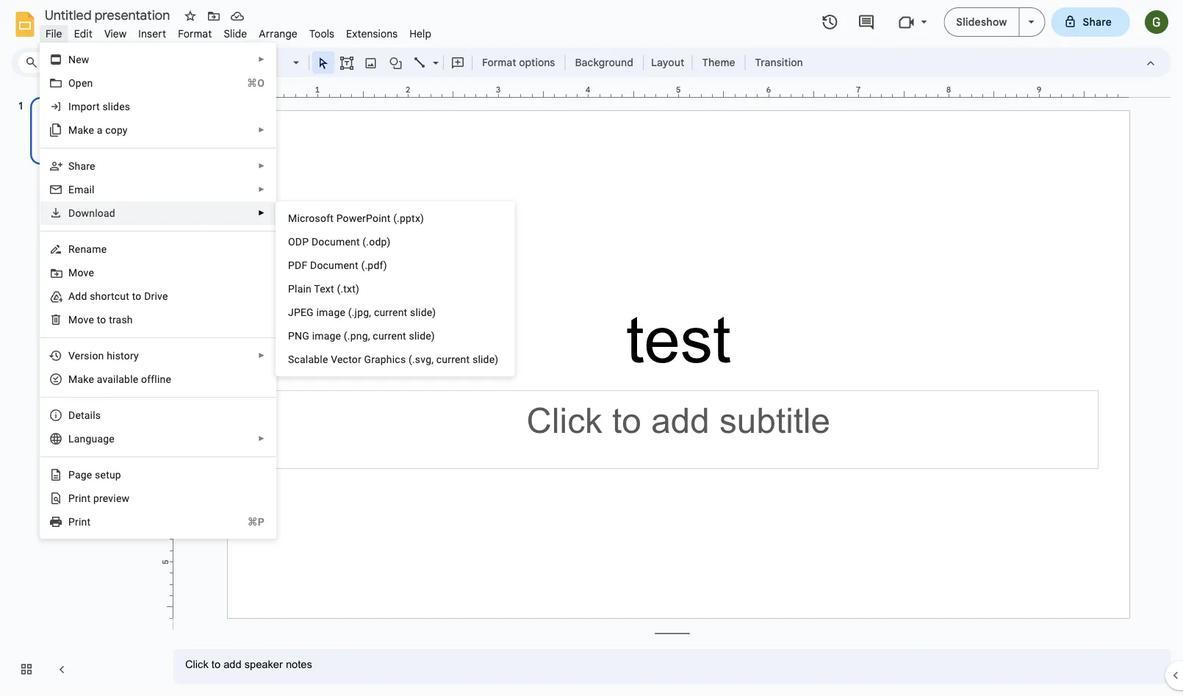 Task type: locate. For each thing, give the bounding box(es) containing it.
► for d ownload
[[258, 209, 265, 217]]

0 vertical spatial o
[[68, 77, 76, 89]]

2 vertical spatial p
[[68, 516, 75, 528]]

► for n ew
[[258, 55, 265, 64]]

plain t ext (.txt)
[[288, 283, 359, 295]]

1 vertical spatial image
[[312, 330, 341, 342]]

p left g
[[288, 330, 295, 342]]

microsoft
[[288, 212, 334, 224]]

(.pdf)
[[361, 259, 387, 271]]

ownload
[[75, 207, 115, 219]]

0 vertical spatial n
[[68, 53, 76, 65]]

move t o trash
[[68, 313, 133, 326]]

7 ► from the top
[[258, 434, 265, 443]]

format options button
[[476, 51, 562, 73]]

⌘o element
[[229, 76, 265, 90]]

image right g
[[312, 330, 341, 342]]

(.png,
[[344, 330, 370, 342]]

open o element
[[68, 77, 97, 89]]

v
[[108, 492, 113, 504]]

menu bar
[[40, 19, 437, 43]]

0 horizontal spatial n
[[68, 53, 76, 65]]

1 ► from the top
[[258, 55, 265, 64]]

format inside format options button
[[482, 56, 516, 69]]

n
[[68, 53, 76, 65], [295, 330, 302, 342]]

5 ► from the top
[[258, 209, 265, 217]]

format for format options
[[482, 56, 516, 69]]

2 vertical spatial slide)
[[473, 353, 499, 365]]

anguage
[[74, 433, 115, 445]]

application
[[0, 0, 1183, 696]]

(.svg,
[[409, 353, 434, 365]]

1 horizontal spatial s
[[288, 353, 294, 365]]

1 horizontal spatial n
[[295, 330, 302, 342]]

print
[[68, 492, 91, 504]]

e right ma
[[88, 373, 94, 385]]

1 vertical spatial o
[[288, 236, 295, 248]]

s
[[68, 160, 75, 172], [288, 353, 294, 365]]

l anguage
[[68, 433, 115, 445]]

1 vertical spatial document
[[310, 259, 359, 271]]

rename r element
[[68, 243, 111, 255]]

l
[[68, 433, 74, 445]]

available
[[97, 373, 138, 385]]

document down o dp document (.odp)
[[310, 259, 359, 271]]

⌘p
[[247, 516, 265, 528]]

main toolbar
[[91, 51, 810, 74]]

version
[[68, 349, 104, 362]]

microsoft powerpoint (.ppt x )
[[288, 212, 424, 224]]

► for opy
[[258, 126, 265, 134]]

menu bar containing file
[[40, 19, 437, 43]]

page setup g element
[[68, 469, 126, 481]]

email e element
[[68, 183, 99, 196]]

file
[[46, 27, 62, 40]]

calable
[[294, 353, 328, 365]]

menu containing n
[[40, 43, 276, 539]]

pa
[[68, 469, 81, 481]]

slide menu item
[[218, 25, 253, 42]]

format menu item
[[172, 25, 218, 42]]

h
[[107, 349, 113, 362]]

current right (.svg,
[[436, 353, 470, 365]]

1 vertical spatial slide)
[[409, 330, 435, 342]]

6 ► from the top
[[258, 351, 265, 360]]

print pre v iew
[[68, 492, 130, 504]]

d ownload
[[68, 207, 115, 219]]

tools
[[309, 27, 334, 40]]

plain text (.txt) t element
[[288, 283, 364, 295]]

1 vertical spatial p
[[288, 330, 295, 342]]

current for (.png,
[[373, 330, 406, 342]]

ove
[[77, 266, 94, 279]]

o
[[68, 77, 76, 89], [288, 236, 295, 248]]

e for k
[[88, 373, 94, 385]]

pen
[[76, 77, 93, 89]]

share button
[[1051, 7, 1130, 37]]

o dp document (.odp)
[[288, 236, 391, 248]]

current for (.svg,
[[436, 353, 470, 365]]

language l element
[[68, 433, 119, 445]]

document for (.odp)
[[312, 236, 360, 248]]

0 horizontal spatial format
[[178, 27, 212, 40]]

1 vertical spatial current
[[373, 330, 406, 342]]

►
[[258, 55, 265, 64], [258, 126, 265, 134], [258, 162, 265, 170], [258, 185, 265, 194], [258, 209, 265, 217], [258, 351, 265, 360], [258, 434, 265, 443]]

insert
[[138, 27, 166, 40]]

1 vertical spatial s
[[288, 353, 294, 365]]

p for df
[[288, 259, 295, 271]]

0 horizontal spatial o
[[68, 77, 76, 89]]

m ove
[[68, 266, 94, 279]]

insert menu item
[[133, 25, 172, 42]]

peg
[[294, 306, 314, 318]]

1 horizontal spatial o
[[288, 236, 295, 248]]

jpeg image (.jpg, current slide) j element
[[288, 306, 441, 318]]

j peg image (.jpg, current slide)
[[288, 306, 436, 318]]

s up e
[[68, 160, 75, 172]]

import
[[68, 100, 100, 112]]

s hare
[[68, 160, 95, 172]]

make a copy c element
[[68, 124, 132, 136]]

1 horizontal spatial format
[[482, 56, 516, 69]]

o up df
[[288, 236, 295, 248]]

(.odp)
[[363, 236, 391, 248]]

0 vertical spatial s
[[68, 160, 75, 172]]

format options
[[482, 56, 555, 69]]

menu bar inside menu bar "banner"
[[40, 19, 437, 43]]

arrange menu item
[[253, 25, 303, 42]]

e mail
[[68, 183, 95, 196]]

0 vertical spatial format
[[178, 27, 212, 40]]

p down print
[[68, 516, 75, 528]]

0 vertical spatial e
[[88, 373, 94, 385]]

istory
[[113, 349, 139, 362]]

df
[[295, 259, 307, 271]]

p
[[288, 259, 295, 271], [288, 330, 295, 342], [68, 516, 75, 528]]

4 ► from the top
[[258, 185, 265, 194]]

format left options
[[482, 56, 516, 69]]

format
[[178, 27, 212, 40], [482, 56, 516, 69]]

o down the n ew
[[68, 77, 76, 89]]

format inside format menu item
[[178, 27, 212, 40]]

trash
[[109, 313, 133, 326]]

e right pa
[[87, 469, 92, 481]]

t
[[97, 313, 100, 326]]

navigation inside application
[[0, 83, 162, 696]]

e
[[88, 373, 94, 385], [87, 469, 92, 481]]

current right (.jpg,
[[374, 306, 407, 318]]

current up "s calable vector graphics (.svg, current slide)"
[[373, 330, 406, 342]]

make a c opy
[[68, 124, 128, 136]]

format down 'star' checkbox
[[178, 27, 212, 40]]

0 horizontal spatial s
[[68, 160, 75, 172]]

s down j
[[288, 353, 294, 365]]

help
[[410, 27, 432, 40]]

Menus field
[[18, 52, 92, 73]]

image down ext
[[316, 306, 345, 318]]

menu
[[40, 43, 276, 539], [276, 201, 515, 376]]

n up o pen
[[68, 53, 76, 65]]

pdf document (.pdf) p element
[[288, 259, 392, 271]]

import slides z element
[[68, 100, 135, 112]]

g
[[81, 469, 87, 481]]

file menu item
[[40, 25, 68, 42]]

application containing slideshow
[[0, 0, 1183, 696]]

► for s hare
[[258, 162, 265, 170]]

document for (.pdf)
[[310, 259, 359, 271]]

0 vertical spatial document
[[312, 236, 360, 248]]

0 vertical spatial p
[[288, 259, 295, 271]]

2 ► from the top
[[258, 126, 265, 134]]

r ename
[[68, 243, 107, 255]]

1 vertical spatial e
[[87, 469, 92, 481]]

)
[[420, 212, 424, 224]]

document up p df document (.pdf)
[[312, 236, 360, 248]]

1 vertical spatial format
[[482, 56, 516, 69]]

graphics
[[364, 353, 406, 365]]

details
[[68, 409, 101, 421]]

⌘p element
[[230, 514, 265, 529]]

3 ► from the top
[[258, 162, 265, 170]]

navigation
[[0, 83, 162, 696]]

p n g image (.png, current slide)
[[288, 330, 435, 342]]

version history h element
[[68, 349, 143, 362]]

slide)
[[410, 306, 436, 318], [409, 330, 435, 342], [473, 353, 499, 365]]

p up plain
[[288, 259, 295, 271]]

s calable vector graphics (.svg, current slide)
[[288, 353, 499, 365]]

n down peg
[[295, 330, 302, 342]]

extensions menu item
[[340, 25, 404, 42]]

2 vertical spatial current
[[436, 353, 470, 365]]



Task type: describe. For each thing, give the bounding box(es) containing it.
setup
[[95, 469, 121, 481]]

t
[[314, 283, 320, 295]]

o for dp
[[288, 236, 295, 248]]

tools menu item
[[303, 25, 340, 42]]

► for l anguage
[[258, 434, 265, 443]]

pre
[[93, 492, 108, 504]]

start slideshow (⌘+enter) image
[[1029, 21, 1034, 24]]

edit menu item
[[68, 25, 98, 42]]

p rint
[[68, 516, 91, 528]]

p for n
[[288, 330, 295, 342]]

x
[[415, 212, 420, 224]]

p for rint
[[68, 516, 75, 528]]

powerpoint
[[336, 212, 391, 224]]

download d element
[[68, 207, 120, 219]]

slide) for (.png,
[[409, 330, 435, 342]]

background
[[575, 56, 633, 69]]

version h istory
[[68, 349, 139, 362]]

m
[[68, 266, 77, 279]]

new n element
[[68, 53, 94, 65]]

Rename text field
[[40, 6, 179, 24]]

make
[[68, 124, 94, 136]]

⌘o
[[247, 77, 265, 89]]

rint
[[75, 516, 91, 528]]

add shortcut to drive , element
[[68, 290, 172, 302]]

Zoom field
[[248, 52, 306, 74]]

shortcut
[[90, 290, 129, 302]]

move
[[68, 313, 94, 326]]

vector
[[331, 353, 362, 365]]

move to trash t element
[[68, 313, 137, 326]]

(.jpg,
[[348, 306, 371, 318]]

offline
[[141, 373, 171, 385]]

transition
[[755, 56, 803, 69]]

slide) for (.svg,
[[473, 353, 499, 365]]

slideshow
[[956, 15, 1007, 28]]

a
[[97, 124, 103, 136]]

theme
[[702, 56, 735, 69]]

e
[[68, 183, 74, 196]]

ma
[[68, 373, 83, 385]]

r
[[68, 243, 75, 255]]

Star checkbox
[[180, 6, 201, 26]]

ext
[[320, 283, 334, 295]]

print p element
[[68, 516, 95, 528]]

microsoft powerpoint (.pptx) x element
[[288, 212, 429, 224]]

o
[[100, 313, 106, 326]]

c
[[105, 124, 111, 136]]

add
[[68, 290, 87, 302]]

ename
[[75, 243, 107, 255]]

0 vertical spatial slide)
[[410, 306, 436, 318]]

s for calable
[[288, 353, 294, 365]]

k
[[83, 373, 88, 385]]

arrange
[[259, 27, 298, 40]]

print preview v element
[[68, 492, 134, 504]]

move m element
[[68, 266, 99, 279]]

Zoom text field
[[250, 52, 291, 73]]

mail
[[74, 183, 95, 196]]

0 vertical spatial image
[[316, 306, 345, 318]]

g
[[302, 330, 309, 342]]

scalable vector graphics (.svg, current slide) s element
[[288, 353, 503, 365]]

insert image image
[[363, 52, 380, 73]]

hare
[[75, 160, 95, 172]]

► for istory
[[258, 351, 265, 360]]

view
[[104, 27, 127, 40]]

transition button
[[749, 51, 810, 73]]

p df document (.pdf)
[[288, 259, 387, 271]]

layout
[[651, 56, 685, 69]]

d
[[68, 207, 75, 219]]

o for pen
[[68, 77, 76, 89]]

o pen
[[68, 77, 93, 89]]

ma k e available offline
[[68, 373, 171, 385]]

plain
[[288, 283, 312, 295]]

menu containing microsoft powerpoint (.ppt
[[276, 201, 515, 376]]

import slides
[[68, 100, 130, 112]]

add shortcut to drive
[[68, 290, 168, 302]]

1 vertical spatial n
[[295, 330, 302, 342]]

slide
[[224, 27, 247, 40]]

format for format
[[178, 27, 212, 40]]

shape image
[[388, 52, 405, 73]]

(.txt)
[[337, 283, 359, 295]]

j
[[288, 306, 294, 318]]

pa g e setup
[[68, 469, 121, 481]]

png image (.png, current slide) n element
[[288, 330, 439, 342]]

n ew
[[68, 53, 89, 65]]

share
[[1083, 15, 1112, 28]]

dp
[[295, 236, 309, 248]]

help menu item
[[404, 25, 437, 42]]

(.ppt
[[393, 212, 415, 224]]

background button
[[568, 51, 640, 73]]

slideshow button
[[944, 7, 1020, 37]]

drive
[[144, 290, 168, 302]]

view menu item
[[98, 25, 133, 42]]

share s element
[[68, 160, 100, 172]]

ew
[[76, 53, 89, 65]]

make available offline k element
[[68, 373, 176, 385]]

0 vertical spatial current
[[374, 306, 407, 318]]

► for e mail
[[258, 185, 265, 194]]

extensions
[[346, 27, 398, 40]]

to
[[132, 290, 141, 302]]

s for hare
[[68, 160, 75, 172]]

e for g
[[87, 469, 92, 481]]

odp document (.odp) o element
[[288, 236, 395, 248]]

iew
[[113, 492, 130, 504]]

options
[[519, 56, 555, 69]]

menu bar banner
[[0, 0, 1183, 696]]

details b element
[[68, 409, 105, 421]]

edit
[[74, 27, 93, 40]]

theme button
[[696, 51, 742, 73]]



Task type: vqa. For each thing, say whether or not it's contained in the screenshot.


